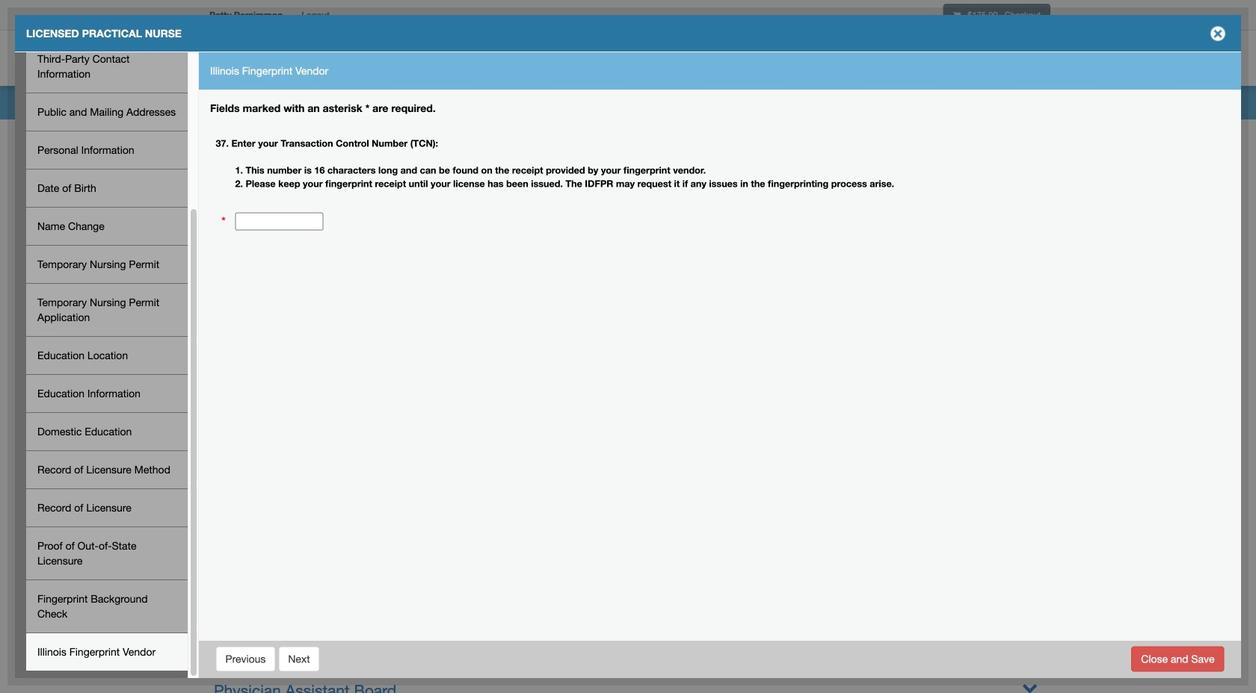Task type: locate. For each thing, give the bounding box(es) containing it.
illinois department of financial and professional regulation image
[[202, 34, 543, 82]]

shopping cart image
[[953, 11, 961, 19]]

None button
[[216, 647, 276, 673], [278, 647, 320, 673], [1132, 647, 1224, 673], [216, 647, 276, 673], [278, 647, 320, 673], [1132, 647, 1224, 673]]

None text field
[[235, 213, 323, 231]]

chevron down image
[[1022, 631, 1038, 647]]



Task type: describe. For each thing, give the bounding box(es) containing it.
close window image
[[1206, 22, 1230, 46]]

chevron down image
[[1022, 680, 1038, 694]]



